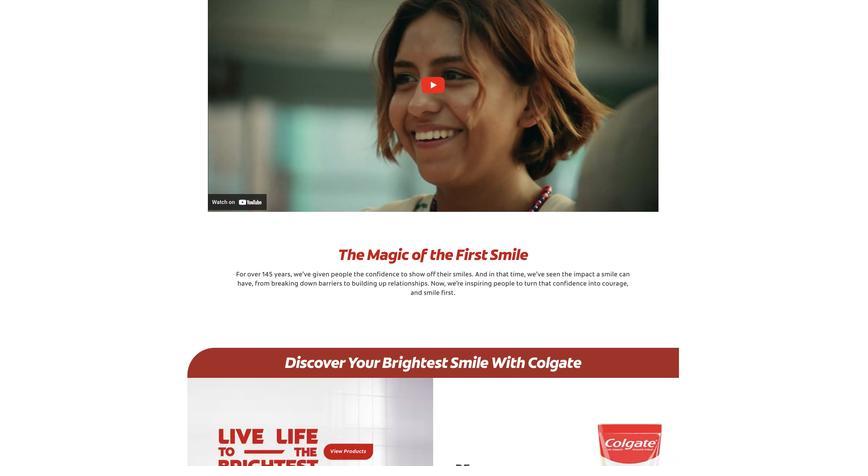 Task type: describe. For each thing, give the bounding box(es) containing it.
impact
[[574, 272, 595, 278]]

in
[[489, 272, 495, 278]]

2 horizontal spatial to
[[517, 281, 523, 287]]

barriers
[[319, 281, 343, 287]]

your
[[348, 352, 380, 373]]

the
[[339, 245, 364, 265]]

seen
[[547, 272, 561, 278]]

0 horizontal spatial people
[[331, 272, 353, 278]]

given
[[313, 272, 330, 278]]

1 vertical spatial confidence
[[553, 281, 587, 287]]

view products link
[[324, 444, 373, 460]]

into
[[589, 281, 601, 287]]

1 we've from the left
[[294, 272, 311, 278]]

view products
[[331, 447, 367, 454]]

a
[[597, 272, 600, 278]]

magic
[[367, 245, 409, 265]]

of
[[412, 245, 427, 265]]

products
[[344, 447, 367, 454]]

for
[[236, 272, 246, 278]]

and
[[476, 272, 488, 278]]

first.
[[442, 290, 456, 296]]

with
[[491, 352, 526, 373]]

1 horizontal spatial people
[[494, 281, 515, 287]]

from
[[255, 281, 270, 287]]

0 vertical spatial smile
[[602, 272, 618, 278]]

1 horizontal spatial the
[[430, 245, 453, 265]]

show
[[409, 272, 425, 278]]

0 horizontal spatial to
[[344, 281, 351, 287]]

first
[[456, 245, 488, 265]]

discover your brightest smile with colgate
[[285, 352, 582, 373]]

discover
[[285, 352, 345, 373]]

colgate total products image
[[433, 378, 679, 466]]

0 vertical spatial smile
[[490, 245, 528, 265]]

their
[[438, 272, 452, 278]]

the magic of the first smile
[[339, 245, 528, 265]]

have,
[[238, 281, 254, 287]]



Task type: locate. For each thing, give the bounding box(es) containing it.
0 horizontal spatial confidence
[[366, 272, 400, 278]]

1 vertical spatial smile
[[451, 352, 489, 373]]

1 vertical spatial people
[[494, 281, 515, 287]]

over
[[248, 272, 261, 278]]

time,
[[511, 272, 526, 278]]

to right 'barriers' on the left
[[344, 281, 351, 287]]

now,
[[431, 281, 446, 287]]

1 vertical spatial that
[[539, 281, 552, 287]]

to
[[401, 272, 408, 278], [344, 281, 351, 287], [517, 281, 523, 287]]

1 horizontal spatial that
[[539, 281, 552, 287]]

smile
[[490, 245, 528, 265], [451, 352, 489, 373]]

we've up 'down'
[[294, 272, 311, 278]]

smiles.
[[453, 272, 474, 278]]

0 vertical spatial that
[[497, 272, 509, 278]]

1 vertical spatial smile
[[424, 290, 440, 296]]

people down in
[[494, 281, 515, 287]]

smile down now,
[[424, 290, 440, 296]]

can
[[620, 272, 630, 278]]

the
[[430, 245, 453, 265], [354, 272, 364, 278], [562, 272, 573, 278]]

0 horizontal spatial that
[[497, 272, 509, 278]]

that down seen
[[539, 281, 552, 287]]

colgate optic white products image
[[187, 378, 433, 466]]

off
[[427, 272, 436, 278]]

up
[[379, 281, 387, 287]]

that right in
[[497, 272, 509, 278]]

1 horizontal spatial to
[[401, 272, 408, 278]]

the up their
[[430, 245, 453, 265]]

people up 'barriers' on the left
[[331, 272, 353, 278]]

1 horizontal spatial confidence
[[553, 281, 587, 287]]

down
[[300, 281, 317, 287]]

1 horizontal spatial smile
[[490, 245, 528, 265]]

to down time,
[[517, 281, 523, 287]]

confidence up up
[[366, 272, 400, 278]]

2 we've from the left
[[528, 272, 545, 278]]

145
[[262, 272, 273, 278]]

we've
[[294, 272, 311, 278], [528, 272, 545, 278]]

2 horizontal spatial the
[[562, 272, 573, 278]]

relationships.
[[388, 281, 430, 287]]

0 horizontal spatial the
[[354, 272, 364, 278]]

the right seen
[[562, 272, 573, 278]]

1 horizontal spatial we've
[[528, 272, 545, 278]]

0 vertical spatial confidence
[[366, 272, 400, 278]]

colgate
[[528, 352, 582, 373]]

1 horizontal spatial smile
[[602, 272, 618, 278]]

confidence
[[366, 272, 400, 278], [553, 281, 587, 287]]

brightest
[[382, 352, 448, 373]]

we're
[[448, 281, 464, 287]]

confidence down impact
[[553, 281, 587, 287]]

0 horizontal spatial smile
[[424, 290, 440, 296]]

that
[[497, 272, 509, 278], [539, 281, 552, 287]]

smile up courage, at the right of page
[[602, 272, 618, 278]]

breaking
[[272, 281, 299, 287]]

to up relationships.
[[401, 272, 408, 278]]

courage,
[[603, 281, 629, 287]]

inspiring
[[465, 281, 492, 287]]

for over 145 years, we've given people the confidence to show off their smiles. and in that time, we've seen the impact a smile can have, from breaking down barriers to building up relationships. now, we're inspiring people to turn that confidence into courage, and smile first.
[[236, 272, 630, 296]]

0 horizontal spatial smile
[[451, 352, 489, 373]]

view
[[331, 447, 343, 454]]

and
[[411, 290, 422, 296]]

the up building
[[354, 272, 364, 278]]

turn
[[525, 281, 538, 287]]

0 vertical spatial people
[[331, 272, 353, 278]]

people
[[331, 272, 353, 278], [494, 281, 515, 287]]

years,
[[275, 272, 292, 278]]

building
[[352, 281, 377, 287]]

we've up the turn
[[528, 272, 545, 278]]

smile
[[602, 272, 618, 278], [424, 290, 440, 296]]

0 horizontal spatial we've
[[294, 272, 311, 278]]



Task type: vqa. For each thing, say whether or not it's contained in the screenshot.
'Receive' for classroom
no



